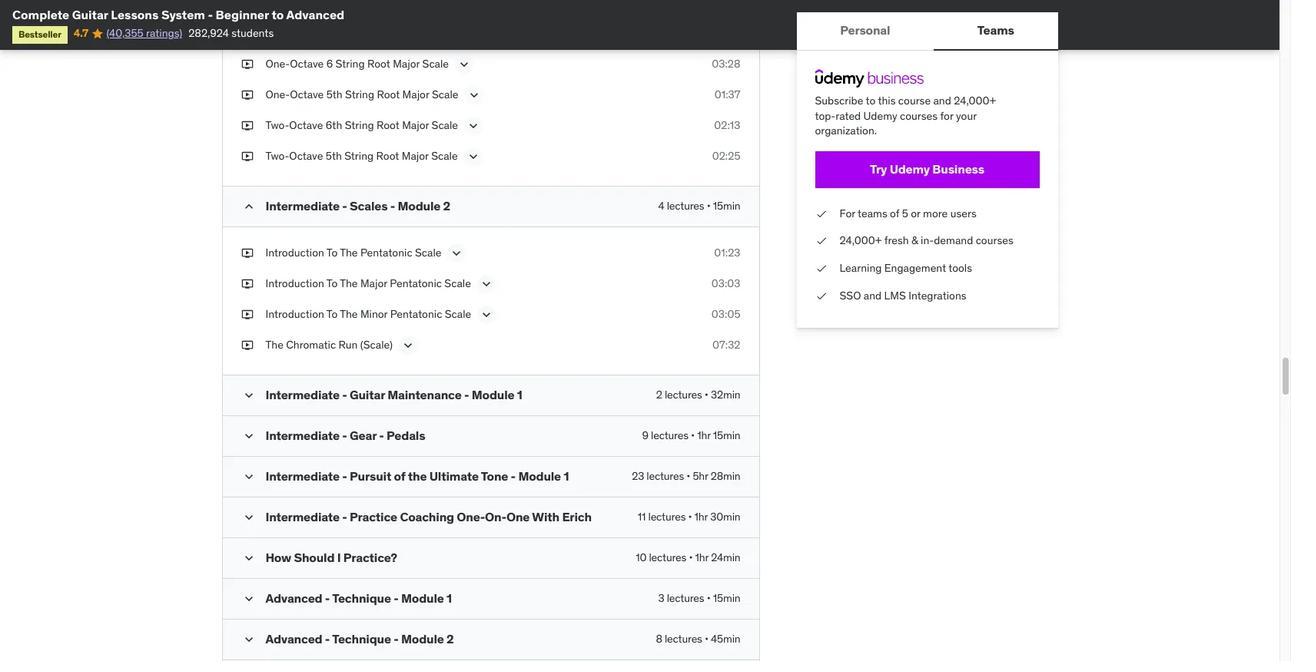 Task type: describe. For each thing, give the bounding box(es) containing it.
major for one-octave 5th string root major scale
[[403, 88, 429, 101]]

introduction for introduction to the minor pentatonic scale
[[266, 307, 324, 321]]

lectures for how should i practice?
[[649, 551, 687, 565]]

the for minor
[[340, 307, 358, 321]]

root for two-octave 6th string root major scale
[[377, 118, 400, 132]]

intermediate - gear - pedals
[[266, 428, 425, 443]]

• for intermediate - gear - pedals
[[691, 429, 695, 443]]

personal button
[[797, 12, 934, 49]]

root for one-octave 5th string root major scale
[[377, 88, 400, 101]]

for
[[840, 207, 856, 220]]

on-
[[485, 510, 507, 525]]

07:32
[[713, 338, 741, 352]]

sso and lms integrations
[[840, 289, 967, 303]]

use
[[302, 26, 321, 40]]

2 lectures • 32min
[[656, 388, 741, 402]]

for teams of 5 or more users
[[840, 207, 977, 220]]

intermediate - guitar maintenance - module 1
[[266, 387, 523, 403]]

business
[[933, 162, 985, 177]]

module up the with
[[518, 469, 561, 484]]

introduction for introduction to the major pentatonic scale
[[266, 277, 324, 290]]

octave for one-octave 5th string root major scale
[[290, 88, 324, 101]]

10
[[636, 551, 647, 565]]

show lecture description image for the chromatic run (scale)
[[400, 338, 416, 354]]

to for subscribe
[[866, 94, 876, 108]]

advanced for advanced - technique - module 2
[[266, 632, 323, 647]]

this
[[878, 94, 896, 108]]

&
[[912, 234, 918, 248]]

root for one-octave 6 string root major scale
[[367, 57, 390, 71]]

23 lectures • 5hr 28min
[[632, 470, 741, 483]]

how for how to use scales over chords
[[266, 26, 287, 40]]

organization.
[[815, 124, 877, 138]]

two-octave 5th string root major scale
[[266, 149, 458, 163]]

1 horizontal spatial courses
[[976, 234, 1014, 248]]

(40,355 ratings)
[[106, 26, 182, 40]]

lectures for intermediate - scales - module 2
[[667, 199, 705, 213]]

courses inside subscribe to this course and 24,000+ top‑rated udemy courses for your organization.
[[900, 109, 938, 123]]

octave for two-octave 6th string root major scale
[[289, 118, 323, 132]]

9 lectures • 1hr 15min
[[642, 429, 741, 443]]

try udemy business link
[[815, 151, 1040, 188]]

0 vertical spatial scales
[[323, 26, 355, 40]]

lectures for intermediate - practice coaching one-on-one with erich
[[648, 510, 686, 524]]

tools
[[949, 261, 973, 275]]

show lecture description image for introduction to the pentatonic scale
[[449, 246, 465, 261]]

1 vertical spatial of
[[394, 469, 405, 484]]

small image for intermediate - gear - pedals
[[241, 429, 256, 444]]

two-octave 6th string root major scale
[[266, 118, 458, 132]]

gear
[[350, 428, 377, 443]]

8
[[656, 633, 663, 646]]

1 vertical spatial udemy
[[890, 162, 930, 177]]

3 lectures • 15min
[[658, 592, 741, 606]]

practice
[[350, 510, 397, 525]]

module for advanced - technique - module 2
[[401, 632, 444, 647]]

8 lectures • 45min
[[656, 633, 741, 646]]

30min
[[711, 510, 741, 524]]

03:03
[[712, 277, 741, 290]]

11 lectures • 1hr 30min
[[638, 510, 741, 524]]

coaching
[[400, 510, 454, 525]]

• for how should i practice?
[[689, 551, 693, 565]]

2 15min from the top
[[713, 429, 741, 443]]

advanced - technique - module 2
[[266, 632, 454, 647]]

ultimate
[[430, 469, 479, 484]]

system
[[161, 7, 205, 22]]

15min for advanced - technique - module 1
[[713, 592, 741, 606]]

3
[[658, 592, 665, 606]]

23
[[632, 470, 644, 483]]

1 vertical spatial 2
[[656, 388, 662, 402]]

lectures for intermediate - guitar maintenance - module 1
[[665, 388, 702, 402]]

ratings)
[[146, 26, 182, 40]]

one
[[507, 510, 530, 525]]

teams
[[858, 207, 888, 220]]

small image for advanced - technique - module 1
[[241, 592, 256, 607]]

show lecture description image for one-octave 6 string root major scale
[[457, 57, 472, 72]]

lms
[[885, 289, 906, 303]]

root for two-octave 5th string root major scale
[[376, 149, 399, 163]]

complete guitar lessons system - beginner to advanced
[[12, 7, 345, 22]]

the chromatic run (scale)
[[266, 338, 393, 352]]

• for intermediate - practice coaching one-on-one with erich
[[688, 510, 692, 524]]

over
[[358, 26, 380, 40]]

fresh
[[885, 234, 909, 248]]

1 vertical spatial and
[[864, 289, 882, 303]]

minor
[[360, 307, 388, 321]]

string for two-octave 5th string root major scale
[[345, 149, 374, 163]]

• for intermediate - scales - module 2
[[707, 199, 711, 213]]

1 horizontal spatial 1
[[517, 387, 523, 403]]

one- for one-octave 5th string root major scale
[[266, 88, 290, 101]]

subscribe
[[815, 94, 864, 108]]

subscribe to this course and 24,000+ top‑rated udemy courses for your organization.
[[815, 94, 996, 138]]

intermediate for intermediate - gear - pedals
[[266, 428, 340, 443]]

should
[[294, 550, 335, 566]]

major for one-octave 6 string root major scale
[[393, 57, 420, 71]]

• for advanced - technique - module 2
[[705, 633, 709, 646]]

4
[[658, 199, 665, 213]]

or
[[911, 207, 921, 220]]

for
[[941, 109, 954, 123]]

45min
[[711, 633, 741, 646]]

technique for 2
[[332, 632, 391, 647]]

introduction for introduction to the pentatonic scale
[[266, 246, 324, 260]]

to for how
[[290, 26, 299, 40]]

top‑rated
[[815, 109, 861, 123]]

282,924
[[188, 26, 229, 40]]

0 horizontal spatial to
[[272, 7, 284, 22]]

chromatic
[[286, 338, 336, 352]]

to for major
[[327, 277, 338, 290]]

erich
[[562, 510, 592, 525]]

bestseller
[[18, 29, 61, 40]]

introduction to the major pentatonic scale
[[266, 277, 471, 290]]

major for two-octave 6th string root major scale
[[402, 118, 429, 132]]

module for intermediate - scales - module 2
[[398, 198, 441, 214]]

pentatonic for major
[[390, 277, 442, 290]]

to for minor
[[327, 307, 338, 321]]

advanced - technique - module 1
[[266, 591, 452, 606]]

lectures for advanced - technique - module 1
[[667, 592, 705, 606]]

6th
[[326, 118, 342, 132]]



Task type: vqa. For each thing, say whether or not it's contained in the screenshot.
course.
no



Task type: locate. For each thing, give the bounding box(es) containing it.
major down two-octave 6th string root major scale
[[402, 149, 429, 163]]

to down the introduction to the pentatonic scale
[[327, 277, 338, 290]]

0 vertical spatial courses
[[900, 109, 938, 123]]

lectures right 8
[[665, 633, 702, 646]]

5hr
[[693, 470, 708, 483]]

lessons
[[111, 7, 159, 22]]

to left this
[[866, 94, 876, 108]]

1 vertical spatial to
[[290, 26, 299, 40]]

pentatonic
[[360, 246, 413, 260], [390, 277, 442, 290], [390, 307, 442, 321]]

module for advanced - technique - module 1
[[401, 591, 444, 606]]

2 to from the top
[[327, 277, 338, 290]]

(40,355
[[106, 26, 144, 40]]

tab list
[[797, 12, 1058, 51]]

1 vertical spatial small image
[[241, 470, 256, 485]]

15min for intermediate - scales - module 2
[[713, 199, 741, 213]]

run
[[339, 338, 358, 352]]

0 vertical spatial one-
[[266, 57, 290, 71]]

two- for two-octave 6th string root major scale
[[266, 118, 289, 132]]

show lecture description image
[[457, 57, 472, 72], [466, 88, 482, 103], [449, 246, 465, 261], [479, 307, 495, 323], [400, 338, 416, 354]]

0 horizontal spatial guitar
[[72, 7, 108, 22]]

try udemy business
[[870, 162, 985, 177]]

2 for advanced - technique - module 2
[[447, 632, 454, 647]]

to inside subscribe to this course and 24,000+ top‑rated udemy courses for your organization.
[[866, 94, 876, 108]]

and up for
[[934, 94, 952, 108]]

1 small image from the top
[[241, 199, 256, 214]]

intermediate down chromatic
[[266, 387, 340, 403]]

intermediate
[[266, 198, 340, 214], [266, 387, 340, 403], [266, 428, 340, 443], [266, 469, 340, 484], [266, 510, 340, 525]]

intermediate up the introduction to the pentatonic scale
[[266, 198, 340, 214]]

lectures for intermediate - gear - pedals
[[651, 429, 689, 443]]

4 lectures • 15min
[[658, 199, 741, 213]]

guitar up gear
[[350, 387, 385, 403]]

2 vertical spatial 2
[[447, 632, 454, 647]]

scale
[[422, 57, 449, 71], [432, 88, 459, 101], [432, 118, 458, 132], [431, 149, 458, 163], [415, 246, 442, 260], [445, 277, 471, 290], [445, 307, 471, 321]]

module up advanced - technique - module 2
[[401, 591, 444, 606]]

0 vertical spatial pentatonic
[[360, 246, 413, 260]]

1 vertical spatial 1
[[564, 469, 569, 484]]

major
[[393, 57, 420, 71], [403, 88, 429, 101], [402, 118, 429, 132], [402, 149, 429, 163], [360, 277, 387, 290]]

03:28
[[712, 57, 741, 71]]

one-
[[266, 57, 290, 71], [266, 88, 290, 101], [457, 510, 485, 525]]

01:23
[[714, 246, 741, 260]]

• down 2 lectures • 32min
[[691, 429, 695, 443]]

the left chromatic
[[266, 338, 284, 352]]

1 intermediate from the top
[[266, 198, 340, 214]]

major up minor on the top left of page
[[360, 277, 387, 290]]

1 vertical spatial 1hr
[[695, 510, 708, 524]]

• left 24min
[[689, 551, 693, 565]]

courses down course
[[900, 109, 938, 123]]

the
[[408, 469, 427, 484]]

scales up the introduction to the pentatonic scale
[[350, 198, 388, 214]]

and inside subscribe to this course and 24,000+ top‑rated udemy courses for your organization.
[[934, 94, 952, 108]]

1hr left 24min
[[695, 551, 709, 565]]

1 vertical spatial to
[[327, 277, 338, 290]]

xsmall image for 07:32
[[241, 338, 253, 353]]

0 vertical spatial to
[[327, 246, 338, 260]]

intermediate for intermediate - pursuit of the ultimate tone - module 1
[[266, 469, 340, 484]]

string up two-octave 6th string root major scale
[[345, 88, 374, 101]]

udemy inside subscribe to this course and 24,000+ top‑rated udemy courses for your organization.
[[864, 109, 898, 123]]

octave left "6th" at the left of page
[[289, 118, 323, 132]]

small image for advanced - technique - module 2
[[241, 633, 256, 648]]

32min
[[711, 388, 741, 402]]

11
[[638, 510, 646, 524]]

introduction to the pentatonic scale
[[266, 246, 442, 260]]

to for pentatonic
[[327, 246, 338, 260]]

small image for intermediate - scales - module 2
[[241, 199, 256, 214]]

2 introduction from the top
[[266, 277, 324, 290]]

pedals
[[387, 428, 425, 443]]

how left use at the left
[[266, 26, 287, 40]]

string for one-octave 5th string root major scale
[[345, 88, 374, 101]]

teams
[[978, 23, 1015, 38]]

pentatonic up introduction to the major pentatonic scale
[[360, 246, 413, 260]]

5 small image from the top
[[241, 633, 256, 648]]

6
[[326, 57, 333, 71]]

5 intermediate from the top
[[266, 510, 340, 525]]

intermediate - pursuit of the ultimate tone - module 1
[[266, 469, 569, 484]]

learning engagement tools
[[840, 261, 973, 275]]

teams button
[[934, 12, 1058, 49]]

string for one-octave 6 string root major scale
[[336, 57, 365, 71]]

octave for one-octave 6 string root major scale
[[290, 57, 324, 71]]

1 horizontal spatial of
[[890, 207, 900, 220]]

2 vertical spatial to
[[327, 307, 338, 321]]

1 horizontal spatial and
[[934, 94, 952, 108]]

major up two-octave 6th string root major scale
[[403, 88, 429, 101]]

4 small image from the top
[[241, 551, 256, 566]]

technique down advanced - technique - module 1
[[332, 632, 391, 647]]

• for advanced - technique - module 1
[[707, 592, 711, 606]]

xsmall image for 03:28
[[241, 57, 253, 72]]

advanced for advanced - technique - module 1
[[266, 591, 323, 606]]

2
[[443, 198, 451, 214], [656, 388, 662, 402], [447, 632, 454, 647]]

2 horizontal spatial 1
[[564, 469, 569, 484]]

1 vertical spatial introduction
[[266, 277, 324, 290]]

2 vertical spatial pentatonic
[[390, 307, 442, 321]]

3 introduction from the top
[[266, 307, 324, 321]]

to up students
[[272, 7, 284, 22]]

• left 5hr on the bottom right of page
[[687, 470, 691, 483]]

small image
[[241, 199, 256, 214], [241, 470, 256, 485], [241, 592, 256, 607]]

the up introduction to the major pentatonic scale
[[340, 246, 358, 260]]

beginner
[[216, 7, 269, 22]]

practice?
[[343, 550, 397, 566]]

xsmall image
[[241, 57, 253, 72], [815, 234, 828, 249], [815, 261, 828, 276], [241, 307, 253, 322], [241, 338, 253, 353]]

2 two- from the top
[[266, 149, 289, 163]]

0 vertical spatial how
[[266, 26, 287, 40]]

282,924 students
[[188, 26, 274, 40]]

28min
[[711, 470, 741, 483]]

9
[[642, 429, 649, 443]]

02:25
[[712, 149, 741, 163]]

1hr left 30min
[[695, 510, 708, 524]]

lectures right 11
[[648, 510, 686, 524]]

learning
[[840, 261, 882, 275]]

15min down 24min
[[713, 592, 741, 606]]

2 vertical spatial advanced
[[266, 632, 323, 647]]

0 vertical spatial to
[[272, 7, 284, 22]]

courses right "demand" on the right of page
[[976, 234, 1014, 248]]

1 vertical spatial 5th
[[326, 149, 342, 163]]

major down chords
[[393, 57, 420, 71]]

2 vertical spatial small image
[[241, 592, 256, 607]]

15min up 01:23
[[713, 199, 741, 213]]

• left the 45min
[[705, 633, 709, 646]]

courses
[[900, 109, 938, 123], [976, 234, 1014, 248]]

and right the sso
[[864, 289, 882, 303]]

2 vertical spatial to
[[866, 94, 876, 108]]

03:05
[[712, 307, 741, 321]]

small image for intermediate - pursuit of the ultimate tone - module 1
[[241, 470, 256, 485]]

0 vertical spatial small image
[[241, 199, 256, 214]]

scales right use at the left
[[323, 26, 355, 40]]

3 intermediate from the top
[[266, 428, 340, 443]]

of left 5
[[890, 207, 900, 220]]

show lecture description image for one-octave 5th string root major scale
[[466, 88, 482, 103]]

1 how from the top
[[266, 26, 287, 40]]

more
[[923, 207, 948, 220]]

the for pentatonic
[[340, 246, 358, 260]]

5th
[[326, 88, 343, 101], [326, 149, 342, 163]]

personal
[[840, 23, 891, 38]]

how for how should i practice?
[[266, 550, 291, 566]]

lectures for intermediate - pursuit of the ultimate tone - module 1
[[647, 470, 684, 483]]

technique
[[332, 591, 391, 606], [332, 632, 391, 647]]

try
[[870, 162, 887, 177]]

lectures right 9
[[651, 429, 689, 443]]

module down two-octave 5th string root major scale
[[398, 198, 441, 214]]

2 small image from the top
[[241, 429, 256, 444]]

2 horizontal spatial to
[[866, 94, 876, 108]]

pentatonic right minor on the top left of page
[[390, 307, 442, 321]]

to
[[327, 246, 338, 260], [327, 277, 338, 290], [327, 307, 338, 321]]

02:13
[[714, 118, 741, 132]]

0 horizontal spatial 24,000+
[[840, 234, 882, 248]]

pursuit
[[350, 469, 391, 484]]

0 horizontal spatial and
[[864, 289, 882, 303]]

octave for two-octave 5th string root major scale
[[289, 149, 323, 163]]

3 to from the top
[[327, 307, 338, 321]]

• for intermediate - pursuit of the ultimate tone - module 1
[[687, 470, 691, 483]]

• left 30min
[[688, 510, 692, 524]]

0 horizontal spatial of
[[394, 469, 405, 484]]

show lecture description image for two-octave 6th string root major scale
[[466, 118, 481, 134]]

1 vertical spatial scales
[[350, 198, 388, 214]]

technique for 1
[[332, 591, 391, 606]]

the left minor on the top left of page
[[340, 307, 358, 321]]

course
[[899, 94, 931, 108]]

xsmall image for 03:05
[[241, 307, 253, 322]]

2 vertical spatial show lecture description image
[[479, 277, 494, 292]]

lectures for advanced - technique - module 2
[[665, 633, 702, 646]]

0 vertical spatial 15min
[[713, 199, 741, 213]]

intermediate - scales - module 2
[[266, 198, 451, 214]]

show lecture description image
[[466, 118, 481, 134], [466, 149, 481, 164], [479, 277, 494, 292]]

0 vertical spatial 1
[[517, 387, 523, 403]]

intermediate down intermediate - gear - pedals on the left bottom of the page
[[266, 469, 340, 484]]

0 vertical spatial guitar
[[72, 7, 108, 22]]

two- for two-octave 5th string root major scale
[[266, 149, 289, 163]]

1hr for one-
[[695, 510, 708, 524]]

0 vertical spatial technique
[[332, 591, 391, 606]]

1 vertical spatial pentatonic
[[390, 277, 442, 290]]

pentatonic up introduction to the minor pentatonic scale at left
[[390, 277, 442, 290]]

intermediate for intermediate - guitar maintenance - module 1
[[266, 387, 340, 403]]

major for two-octave 5th string root major scale
[[402, 149, 429, 163]]

xsmall image
[[241, 26, 253, 41], [241, 88, 253, 103], [241, 118, 253, 133], [241, 149, 253, 164], [815, 207, 828, 222], [241, 246, 253, 261], [241, 277, 253, 292], [815, 289, 828, 304]]

string
[[336, 57, 365, 71], [345, 88, 374, 101], [345, 118, 374, 132], [345, 149, 374, 163]]

of left the the
[[394, 469, 405, 484]]

0 vertical spatial advanced
[[286, 7, 345, 22]]

advanced up use at the left
[[286, 7, 345, 22]]

1hr up 5hr on the bottom right of page
[[697, 429, 711, 443]]

tab list containing personal
[[797, 12, 1058, 51]]

demand
[[934, 234, 974, 248]]

octave down one-octave 6 string root major scale
[[290, 88, 324, 101]]

• for intermediate - guitar maintenance - module 1
[[705, 388, 709, 402]]

two-
[[266, 118, 289, 132], [266, 149, 289, 163]]

2 vertical spatial one-
[[457, 510, 485, 525]]

root down one-octave 5th string root major scale
[[377, 118, 400, 132]]

one-octave 5th string root major scale
[[266, 88, 459, 101]]

lectures right 10
[[649, 551, 687, 565]]

0 vertical spatial two-
[[266, 118, 289, 132]]

intermediate - practice coaching one-on-one with erich
[[266, 510, 592, 525]]

0 vertical spatial show lecture description image
[[466, 118, 481, 134]]

complete
[[12, 7, 69, 22]]

your
[[956, 109, 977, 123]]

2 for intermediate - scales - module 2
[[443, 198, 451, 214]]

to left use at the left
[[290, 26, 299, 40]]

01:37
[[715, 88, 741, 101]]

• left 32min at the right bottom
[[705, 388, 709, 402]]

root
[[367, 57, 390, 71], [377, 88, 400, 101], [377, 118, 400, 132], [376, 149, 399, 163]]

octave left 6
[[290, 57, 324, 71]]

1 vertical spatial advanced
[[266, 591, 323, 606]]

1 vertical spatial two-
[[266, 149, 289, 163]]

string right 6
[[336, 57, 365, 71]]

guitar up 4.7
[[72, 7, 108, 22]]

show lecture description image for introduction to the major pentatonic scale
[[479, 277, 494, 292]]

1 vertical spatial courses
[[976, 234, 1014, 248]]

1 small image from the top
[[241, 388, 256, 403]]

1 technique from the top
[[332, 591, 391, 606]]

0 vertical spatial 1hr
[[697, 429, 711, 443]]

1 horizontal spatial to
[[290, 26, 299, 40]]

show lecture description image for two-octave 5th string root major scale
[[466, 149, 481, 164]]

0 vertical spatial 5th
[[326, 88, 343, 101]]

root down over
[[367, 57, 390, 71]]

tone
[[481, 469, 508, 484]]

root up two-octave 6th string root major scale
[[377, 88, 400, 101]]

how
[[266, 26, 287, 40], [266, 550, 291, 566]]

small image for how should i practice?
[[241, 551, 256, 566]]

with
[[532, 510, 560, 525]]

2 how from the top
[[266, 550, 291, 566]]

the
[[340, 246, 358, 260], [340, 277, 358, 290], [340, 307, 358, 321], [266, 338, 284, 352]]

octave down two-octave 6th string root major scale
[[289, 149, 323, 163]]

how left should on the left bottom
[[266, 550, 291, 566]]

(scale)
[[360, 338, 393, 352]]

advanced down should on the left bottom
[[266, 591, 323, 606]]

1
[[517, 387, 523, 403], [564, 469, 569, 484], [447, 591, 452, 606]]

lectures up 9 lectures • 1hr 15min
[[665, 388, 702, 402]]

2 small image from the top
[[241, 470, 256, 485]]

5th for one-
[[326, 88, 343, 101]]

root down two-octave 6th string root major scale
[[376, 149, 399, 163]]

5
[[902, 207, 909, 220]]

24,000+ up your
[[954, 94, 996, 108]]

guitar
[[72, 7, 108, 22], [350, 387, 385, 403]]

udemy right try at the right
[[890, 162, 930, 177]]

advanced down advanced - technique - module 1
[[266, 632, 323, 647]]

module right maintenance
[[472, 387, 515, 403]]

to up "the chromatic run (scale)"
[[327, 307, 338, 321]]

24,000+ up learning
[[840, 234, 882, 248]]

3 small image from the top
[[241, 592, 256, 607]]

show lecture description image for introduction to the minor pentatonic scale
[[479, 307, 495, 323]]

0 vertical spatial udemy
[[864, 109, 898, 123]]

1hr for pedals
[[697, 429, 711, 443]]

pentatonic for minor
[[390, 307, 442, 321]]

0 vertical spatial 2
[[443, 198, 451, 214]]

one- for one-octave 6 string root major scale
[[266, 57, 290, 71]]

0 vertical spatial and
[[934, 94, 952, 108]]

1 to from the top
[[327, 246, 338, 260]]

technique up advanced - technique - module 2
[[332, 591, 391, 606]]

0 horizontal spatial courses
[[900, 109, 938, 123]]

24,000+ fresh & in-demand courses
[[840, 234, 1014, 248]]

the down the introduction to the pentatonic scale
[[340, 277, 358, 290]]

0 horizontal spatial 1
[[447, 591, 452, 606]]

2 technique from the top
[[332, 632, 391, 647]]

how to use scales over chords
[[266, 26, 417, 40]]

5th down "6th" at the left of page
[[326, 149, 342, 163]]

2 vertical spatial introduction
[[266, 307, 324, 321]]

string down two-octave 6th string root major scale
[[345, 149, 374, 163]]

intermediate for intermediate - practice coaching one-on-one with erich
[[266, 510, 340, 525]]

1 horizontal spatial 24,000+
[[954, 94, 996, 108]]

lectures right 4
[[667, 199, 705, 213]]

sso
[[840, 289, 861, 303]]

integrations
[[909, 289, 967, 303]]

4 intermediate from the top
[[266, 469, 340, 484]]

i
[[337, 550, 341, 566]]

small image for intermediate - practice coaching one-on-one with erich
[[241, 510, 256, 526]]

in-
[[921, 234, 934, 248]]

• up 8 lectures • 45min
[[707, 592, 711, 606]]

the for major
[[340, 277, 358, 290]]

10 lectures • 1hr 24min
[[636, 551, 741, 565]]

module
[[398, 198, 441, 214], [472, 387, 515, 403], [518, 469, 561, 484], [401, 591, 444, 606], [401, 632, 444, 647]]

intermediate for intermediate - scales - module 2
[[266, 198, 340, 214]]

2 vertical spatial 1
[[447, 591, 452, 606]]

string for two-octave 6th string root major scale
[[345, 118, 374, 132]]

lectures right 23
[[647, 470, 684, 483]]

2 vertical spatial 1hr
[[695, 551, 709, 565]]

major down one-octave 5th string root major scale
[[402, 118, 429, 132]]

15min
[[713, 199, 741, 213], [713, 429, 741, 443], [713, 592, 741, 606]]

1 vertical spatial how
[[266, 550, 291, 566]]

1 two- from the top
[[266, 118, 289, 132]]

how should i practice?
[[266, 550, 397, 566]]

0 vertical spatial of
[[890, 207, 900, 220]]

• right 4
[[707, 199, 711, 213]]

small image for intermediate - guitar maintenance - module 1
[[241, 388, 256, 403]]

maintenance
[[388, 387, 462, 403]]

intermediate left gear
[[266, 428, 340, 443]]

1 15min from the top
[[713, 199, 741, 213]]

1 vertical spatial 15min
[[713, 429, 741, 443]]

1 vertical spatial guitar
[[350, 387, 385, 403]]

2 intermediate from the top
[[266, 387, 340, 403]]

3 small image from the top
[[241, 510, 256, 526]]

2 vertical spatial 15min
[[713, 592, 741, 606]]

lectures right 3
[[667, 592, 705, 606]]

udemy business image
[[815, 69, 924, 88]]

15min down 32min at the right bottom
[[713, 429, 741, 443]]

scales
[[323, 26, 355, 40], [350, 198, 388, 214]]

5th for two-
[[326, 149, 342, 163]]

1 vertical spatial 24,000+
[[840, 234, 882, 248]]

string right "6th" at the left of page
[[345, 118, 374, 132]]

5th up "6th" at the left of page
[[326, 88, 343, 101]]

24,000+ inside subscribe to this course and 24,000+ top‑rated udemy courses for your organization.
[[954, 94, 996, 108]]

0 vertical spatial 24,000+
[[954, 94, 996, 108]]

3 15min from the top
[[713, 592, 741, 606]]

intermediate up should on the left bottom
[[266, 510, 340, 525]]

to up introduction to the major pentatonic scale
[[327, 246, 338, 260]]

1 vertical spatial one-
[[266, 88, 290, 101]]

1 horizontal spatial guitar
[[350, 387, 385, 403]]

0 vertical spatial introduction
[[266, 246, 324, 260]]

small image
[[241, 388, 256, 403], [241, 429, 256, 444], [241, 510, 256, 526], [241, 551, 256, 566], [241, 633, 256, 648]]

1 vertical spatial technique
[[332, 632, 391, 647]]

udemy down this
[[864, 109, 898, 123]]

1 introduction from the top
[[266, 246, 324, 260]]

module down advanced - technique - module 1
[[401, 632, 444, 647]]

1 vertical spatial show lecture description image
[[466, 149, 481, 164]]



